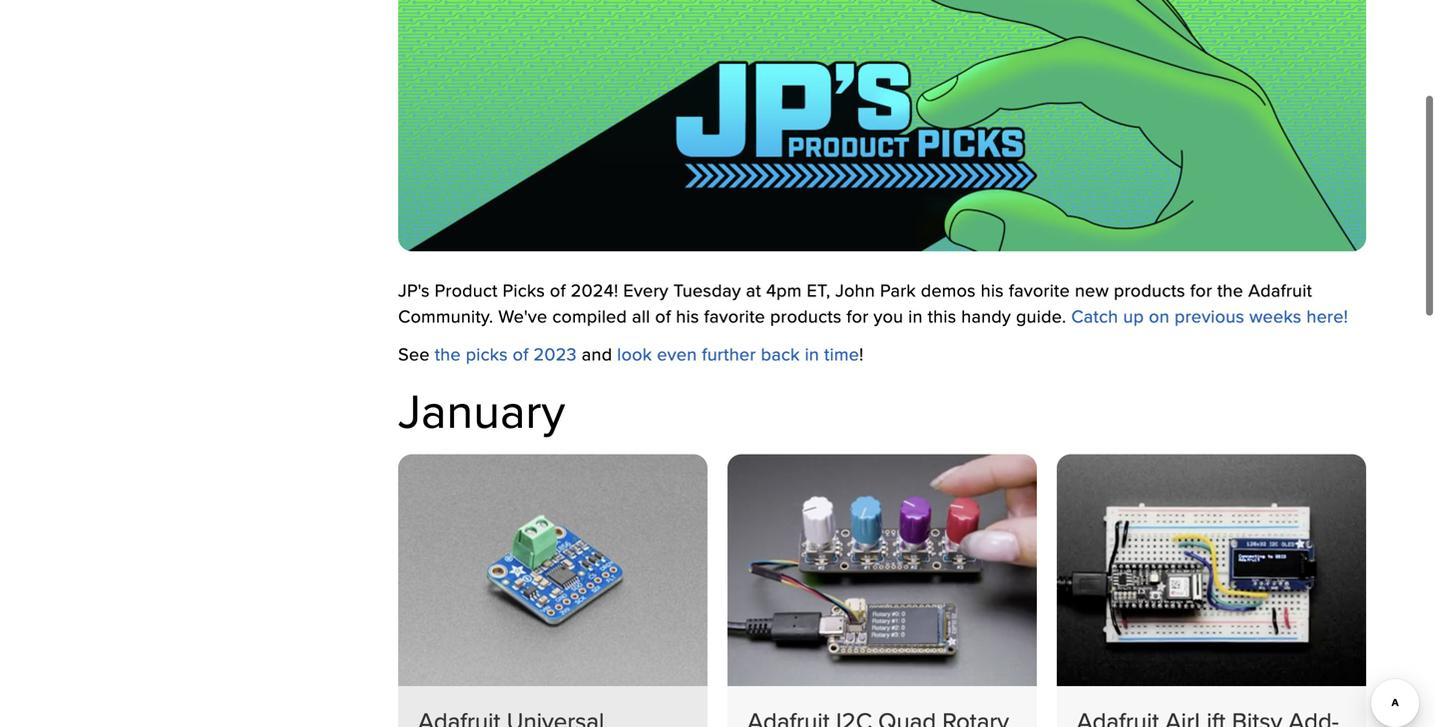 Task type: locate. For each thing, give the bounding box(es) containing it.
his
[[981, 278, 1005, 303], [676, 303, 700, 329]]

angled shot of a adafruit universal thermocouple amplifier breakout board. image
[[398, 455, 708, 687]]

1 vertical spatial in
[[805, 342, 820, 367]]

of
[[550, 278, 566, 303], [656, 303, 672, 329], [513, 342, 529, 367]]

john
[[836, 278, 876, 303]]

handy
[[962, 303, 1012, 329]]

of right "picks"
[[550, 278, 566, 303]]

in
[[909, 303, 923, 329], [805, 342, 820, 367]]

adafruit
[[1249, 278, 1313, 303]]

product
[[435, 278, 498, 303]]

products down et,
[[771, 303, 842, 329]]

1 horizontal spatial for
[[1191, 278, 1213, 303]]

community.
[[398, 303, 494, 329]]

favorite up guide.
[[1009, 278, 1071, 303]]

!
[[860, 342, 864, 367]]

picks
[[503, 278, 545, 303]]

january
[[398, 377, 566, 445]]

1 horizontal spatial in
[[909, 303, 923, 329]]

1 horizontal spatial the
[[1218, 278, 1244, 303]]

products
[[1115, 278, 1186, 303], [771, 303, 842, 329]]

jp's product picks of 2024! every tuesday at 4pm et, john park demos his favorite new products for the adafruit community. we've compiled all of his favorite products for you in this handy guide.
[[398, 278, 1313, 329]]

0 horizontal spatial favorite
[[705, 303, 766, 329]]

back
[[761, 342, 800, 367]]

demos
[[921, 278, 976, 303]]

the up catch up on previous weeks here!
[[1218, 278, 1244, 303]]

favorite
[[1009, 278, 1071, 303], [705, 303, 766, 329]]

for down john
[[847, 303, 869, 329]]

time
[[825, 342, 860, 367]]

1 vertical spatial the
[[435, 342, 461, 367]]

favorite down the at
[[705, 303, 766, 329]]

for up previous
[[1191, 278, 1213, 303]]

1 horizontal spatial his
[[981, 278, 1005, 303]]

4pm
[[767, 278, 802, 303]]

products up on
[[1115, 278, 1186, 303]]

here!
[[1307, 303, 1349, 329]]

at
[[746, 278, 762, 303]]

the
[[1218, 278, 1244, 303], [435, 342, 461, 367]]

picks
[[466, 342, 508, 367]]

0 horizontal spatial the
[[435, 342, 461, 367]]

for
[[1191, 278, 1213, 303], [847, 303, 869, 329]]

1 horizontal spatial of
[[550, 278, 566, 303]]

0 horizontal spatial of
[[513, 342, 529, 367]]

0 vertical spatial the
[[1218, 278, 1244, 303]]

in left this
[[909, 303, 923, 329]]

the right see
[[435, 342, 461, 367]]

his down tuesday
[[676, 303, 700, 329]]

catch up on previous weeks here! link
[[1072, 303, 1349, 329]]

adafruit airlift bitsy add-on – esp32 wifi co-processor connected to a half sized white breadboard and a oled with various wording showing on the display. element
[[1058, 455, 1367, 687]]

0 vertical spatial in
[[909, 303, 923, 329]]

2023
[[534, 342, 577, 367]]

in left 'time'
[[805, 342, 820, 367]]

his up handy
[[981, 278, 1005, 303]]

of right the all
[[656, 303, 672, 329]]

look even further back in time link
[[618, 342, 860, 367]]

of right picks
[[513, 342, 529, 367]]

the picks of 2023 link
[[435, 342, 577, 367]]

0 horizontal spatial in
[[805, 342, 820, 367]]



Task type: vqa. For each thing, say whether or not it's contained in the screenshot.
Overhead shot of TFT driver board connected to a round TFT display, which says, "Hello world!" "image"
no



Task type: describe. For each thing, give the bounding box(es) containing it.
catch
[[1072, 303, 1119, 329]]

0 horizontal spatial his
[[676, 303, 700, 329]]

weeks
[[1250, 303, 1302, 329]]

and
[[582, 342, 613, 367]]

you
[[874, 303, 904, 329]]

2024! every
[[571, 278, 669, 303]]

compiled
[[553, 303, 627, 329]]

1 horizontal spatial products
[[1115, 278, 1186, 303]]

all
[[632, 303, 651, 329]]

jp's
[[398, 278, 430, 303]]

jp's product picks. a green hand holds the words between the thumb and index finger image
[[398, 0, 1367, 252]]

in inside jp's product picks of 2024! every tuesday at 4pm et, john park demos his favorite new products for the adafruit community. we've compiled all of his favorite products for you in this handy guide.
[[909, 303, 923, 329]]

this
[[928, 303, 957, 329]]

further
[[702, 342, 756, 367]]

look
[[618, 342, 652, 367]]

catch up on previous weeks here!
[[1072, 303, 1349, 329]]

guide.
[[1017, 303, 1067, 329]]

new
[[1076, 278, 1110, 303]]

on
[[1150, 303, 1170, 329]]

we've
[[499, 303, 548, 329]]

1 horizontal spatial favorite
[[1009, 278, 1071, 303]]

0 horizontal spatial products
[[771, 303, 842, 329]]

up
[[1124, 303, 1145, 329]]

see the picks of 2023 and look even further back in time !
[[398, 342, 864, 367]]

previous
[[1175, 303, 1245, 329]]

the inside jp's product picks of 2024! every tuesday at 4pm et, john park demos his favorite new products for the adafruit community. we've compiled all of his favorite products for you in this handy guide.
[[1218, 278, 1244, 303]]

tuesday
[[674, 278, 742, 303]]

park
[[881, 278, 917, 303]]

video of a hand twisting the four encoder knobs with a data readout on a tft microcontroller. element
[[728, 455, 1038, 687]]

et,
[[807, 278, 831, 303]]

see
[[398, 342, 430, 367]]

0 horizontal spatial for
[[847, 303, 869, 329]]

of for 2024! every
[[550, 278, 566, 303]]

of for 2023
[[513, 342, 529, 367]]

2 horizontal spatial of
[[656, 303, 672, 329]]

even
[[657, 342, 697, 367]]



